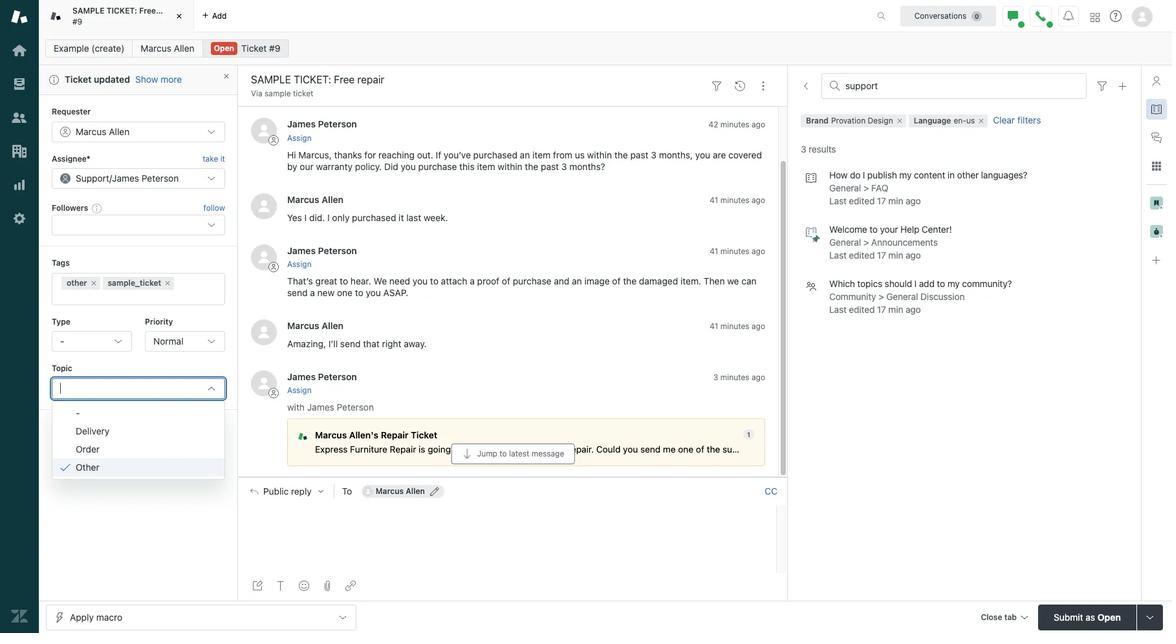 Task type: vqa. For each thing, say whether or not it's contained in the screenshot.
the reporting image
yes



Task type: locate. For each thing, give the bounding box(es) containing it.
minutes for hi marcus, thanks for reaching out. if you've purchased an item from us within the past 3 months, you are covered by our warranty policy. did you purchase this item within the past 3 months?
[[721, 120, 750, 130]]

ticket inside secondary element
[[241, 43, 267, 54]]

3 assign button from the top
[[287, 385, 312, 397]]

main element
[[0, 0, 39, 633]]

1 vertical spatial >
[[863, 237, 869, 248]]

last inside ‭how do i publish my content in other languages?‬ ‭general‬ > ‭faq‬ last edited 17 min ago
[[829, 196, 847, 207]]

ticket inside ticket updated show more
[[65, 74, 92, 85]]

0 horizontal spatial add
[[212, 11, 227, 20]]

1 horizontal spatial within
[[587, 149, 612, 160]]

to right jump
[[500, 449, 507, 459]]

1 vertical spatial an
[[572, 276, 582, 287]]

0 vertical spatial add
[[212, 11, 227, 20]]

edited inside ‭which topics should i add to my community?‬ community > general discussion last edited 17 min ago
[[849, 304, 875, 315]]

min down general
[[889, 304, 903, 315]]

marcus up the show more button
[[141, 43, 171, 54]]

express
[[315, 445, 348, 455]]

- down type
[[60, 336, 64, 347]]

did.
[[309, 212, 325, 223]]

edited inside ‭how do i publish my content in other languages?‬ ‭general‬ > ‭faq‬ last edited 17 min ago
[[849, 196, 875, 207]]

get started image
[[11, 42, 28, 59]]

james up that's on the left of the page
[[287, 245, 316, 256]]

0 vertical spatial 41
[[710, 195, 718, 205]]

in right content
[[948, 170, 955, 181]]

41 minutes ago for attach
[[710, 246, 765, 256]]

3 james peterson assign from the top
[[287, 371, 357, 395]]

submission
[[723, 445, 769, 455]]

1 17 from the top
[[877, 196, 886, 207]]

‭which topics should i add to my community?‬ community > general discussion last edited 17 min ago
[[829, 278, 1012, 315]]

min down ‭announcements‬
[[889, 250, 903, 261]]

1 vertical spatial add
[[919, 278, 935, 289]]

clear filters
[[993, 115, 1041, 126]]

remove image
[[896, 117, 904, 125], [90, 279, 97, 287], [164, 279, 172, 287]]

take it button
[[203, 152, 225, 166]]

add inside ‭which topics should i add to my community?‬ community > general discussion last edited 17 min ago
[[919, 278, 935, 289]]

0 vertical spatial #9
[[72, 16, 82, 26]]

help
[[901, 224, 920, 235]]

james peterson link up marcus,
[[287, 119, 357, 130]]

2 horizontal spatial send
[[640, 445, 661, 455]]

amazing, i'll send that right away.
[[287, 338, 427, 349]]

to inside ‭welcome to your help center!‬ ‭general‬ > ‭announcements‬ last edited 17 min ago
[[870, 224, 878, 235]]

send down that's on the left of the page
[[287, 287, 308, 298]]

3 results
[[801, 144, 836, 155]]

assign up with
[[287, 386, 312, 395]]

assign for that's
[[287, 259, 312, 269]]

1 horizontal spatial ticket
[[241, 43, 267, 54]]

1 vertical spatial us
[[575, 149, 585, 160]]

1 vertical spatial min
[[889, 250, 903, 261]]

1 horizontal spatial #9
[[269, 43, 280, 54]]

back image
[[801, 81, 811, 91]]

1 vertical spatial 41 minutes ago
[[710, 246, 765, 256]]

conversations button
[[901, 5, 996, 26]]

marcus allen link up the did.
[[287, 194, 344, 205]]

to inside marcus allen's repair ticket express furniture repair is going to be handling his armchair repair. could you send me one of the submission forms for a repair? i'm out of physical copies in the office
[[453, 445, 462, 455]]

3 minutes from the top
[[721, 246, 750, 256]]

you
[[695, 149, 710, 160], [401, 161, 416, 172], [413, 276, 428, 287], [366, 287, 381, 298], [623, 445, 638, 455]]

41 minutes ago text field
[[710, 246, 765, 256]]

0 horizontal spatial past
[[541, 161, 559, 172]]

i inside ‭how do i publish my content in other languages?‬ ‭general‬ > ‭faq‬ last edited 17 min ago
[[863, 170, 865, 181]]

edited down community
[[849, 304, 875, 315]]

ticket up via
[[241, 43, 267, 54]]

tab
[[39, 0, 194, 32]]

2 horizontal spatial a
[[812, 445, 817, 455]]

purchase left and
[[513, 276, 552, 287]]

new
[[317, 287, 335, 298]]

peterson up great
[[318, 245, 357, 256]]

item left "from"
[[532, 149, 551, 160]]

/
[[109, 173, 112, 184]]

marcus,
[[298, 149, 332, 160]]

41 minutes ago text field down 'covered' at the top right of the page
[[710, 195, 765, 205]]

take it
[[203, 154, 225, 163]]

2 vertical spatial last
[[829, 304, 847, 315]]

2 james peterson link from the top
[[287, 245, 357, 256]]

repair up furniture
[[381, 430, 409, 441]]

last inside ‭which topics should i add to my community?‬ community > general discussion last edited 17 min ago
[[829, 304, 847, 315]]

other option
[[52, 459, 224, 477]]

that
[[363, 338, 380, 349]]

purchased
[[473, 149, 517, 160], [352, 212, 396, 223]]

ago inside ‭welcome to your help center!‬ ‭general‬ > ‭announcements‬ last edited 17 min ago
[[906, 250, 921, 261]]

i'll
[[328, 338, 338, 349]]

1 vertical spatial #9
[[269, 43, 280, 54]]

knowledge image
[[1152, 104, 1162, 115]]

show more button
[[135, 74, 182, 86]]

1
[[747, 431, 750, 439]]

0 vertical spatial an
[[520, 149, 530, 160]]

peterson for 3
[[318, 371, 357, 382]]

41 minutes ago up we
[[710, 246, 765, 256]]

allen left edit user icon
[[406, 486, 425, 496]]

#9 inside sample ticket: free repair #9
[[72, 16, 82, 26]]

2 vertical spatial min
[[889, 304, 903, 315]]

- inside popup button
[[60, 336, 64, 347]]

- up delivery
[[76, 408, 80, 419]]

1 41 from the top
[[710, 195, 718, 205]]

sample ticket: free repair #9
[[72, 6, 181, 26]]

min inside ‭how do i publish my content in other languages?‬ ‭general‬ > ‭faq‬ last edited 17 min ago
[[889, 196, 903, 207]]

ticket up is
[[411, 430, 437, 441]]

past
[[630, 149, 649, 160], [541, 161, 559, 172]]

allen up support / james peterson
[[109, 126, 130, 137]]

0 vertical spatial ticket
[[241, 43, 267, 54]]

3 17 from the top
[[877, 304, 886, 315]]

notifications image
[[1064, 11, 1074, 21]]

views image
[[11, 76, 28, 93]]

1 vertical spatial james peterson assign
[[287, 245, 357, 269]]

in right the copies
[[958, 445, 965, 455]]

marcus allen link
[[132, 39, 203, 58], [287, 194, 344, 205], [287, 320, 344, 331]]

marcus allen inside requester element
[[76, 126, 130, 137]]

1 horizontal spatial a
[[470, 276, 475, 287]]

james peterson link for marcus,
[[287, 119, 357, 130]]

41 minutes ago text field
[[710, 195, 765, 205], [710, 321, 765, 331]]

1 vertical spatial ticket
[[65, 74, 92, 85]]

hide composer image
[[508, 472, 518, 483]]

‭general‬ down ‭welcome
[[829, 237, 861, 248]]

for up policy.
[[364, 149, 376, 160]]

3 edited from the top
[[849, 304, 875, 315]]

1 last from the top
[[829, 196, 847, 207]]

an inside hi marcus, thanks for reaching out. if you've purchased an item from us within the past 3 months, you are covered by our warranty policy. did you purchase this item within the past 3 months?
[[520, 149, 530, 160]]

minutes for yes i did. i only purchased it last week.
[[721, 195, 750, 205]]

a left the proof
[[470, 276, 475, 287]]

for inside hi marcus, thanks for reaching out. if you've purchased an item from us within the past 3 months, you are covered by our warranty policy. did you purchase this item within the past 3 months?
[[364, 149, 376, 160]]

purchased up this
[[473, 149, 517, 160]]

2 vertical spatial 17
[[877, 304, 886, 315]]

2 edited from the top
[[849, 250, 875, 261]]

1 horizontal spatial for
[[798, 445, 809, 455]]

allen up only
[[322, 194, 344, 205]]

min down the publish
[[889, 196, 903, 207]]

order
[[76, 444, 100, 455]]

item
[[532, 149, 551, 160], [477, 161, 495, 172]]

purchased inside hi marcus, thanks for reaching out. if you've purchased an item from us within the past 3 months, you are covered by our warranty policy. did you purchase this item within the past 3 months?
[[473, 149, 517, 160]]

2 17 from the top
[[877, 250, 886, 261]]

0 vertical spatial assign
[[287, 133, 312, 143]]

0 vertical spatial >
[[863, 183, 869, 194]]

community?‬
[[962, 278, 1012, 289]]

the
[[614, 149, 628, 160], [525, 161, 538, 172], [623, 276, 637, 287], [707, 445, 720, 455], [967, 445, 981, 455]]

assignee* element
[[52, 168, 225, 189]]

1 edited from the top
[[849, 196, 875, 207]]

james for 41 minutes ago
[[287, 245, 316, 256]]

for right forms
[[798, 445, 809, 455]]

2 vertical spatial marcus allen link
[[287, 320, 344, 331]]

events image
[[735, 81, 745, 91]]

to up discussion
[[937, 278, 945, 289]]

0 horizontal spatial send
[[287, 287, 308, 298]]

marcus up yes
[[287, 194, 319, 205]]

41 minutes ago
[[710, 195, 765, 205], [710, 246, 765, 256], [710, 321, 765, 331]]

away.
[[404, 338, 427, 349]]

my
[[899, 170, 912, 181], [948, 278, 960, 289]]

4 avatar image from the top
[[251, 320, 277, 345]]

0 horizontal spatial an
[[520, 149, 530, 160]]

1 horizontal spatial other
[[957, 170, 979, 181]]

peterson inside 'assignee*' element
[[142, 173, 179, 184]]

2 last from the top
[[829, 250, 847, 261]]

17 inside ‭how do i publish my content in other languages?‬ ‭general‬ > ‭faq‬ last edited 17 min ago
[[877, 196, 886, 207]]

0 vertical spatial 41 minutes ago
[[710, 195, 765, 205]]

purchase inside that's great to hear. we need you to attach a proof of purchase and an image of the damaged item. then we can send a new one to you asap.
[[513, 276, 552, 287]]

my inside ‭how do i publish my content in other languages?‬ ‭general‬ > ‭faq‬ last edited 17 min ago
[[899, 170, 912, 181]]

1 vertical spatial assign button
[[287, 259, 312, 270]]

1 vertical spatial purchased
[[352, 212, 396, 223]]

1 horizontal spatial my
[[948, 278, 960, 289]]

jump to latest message button
[[451, 444, 575, 464]]

min for i
[[889, 304, 903, 315]]

topic list box
[[52, 401, 225, 480]]

allen inside marcus allen link
[[174, 43, 195, 54]]

time tracking image
[[1150, 225, 1163, 238]]

image
[[584, 276, 610, 287]]

0 horizontal spatial for
[[364, 149, 376, 160]]

it left last
[[399, 212, 404, 223]]

us left remove icon
[[966, 116, 975, 126]]

min
[[889, 196, 903, 207], [889, 250, 903, 261], [889, 304, 903, 315]]

peterson right /
[[142, 173, 179, 184]]

17 inside ‭which topics should i add to my community?‬ community > general discussion last edited 17 min ago
[[877, 304, 886, 315]]

#9 up "sample"
[[269, 43, 280, 54]]

of right me
[[696, 445, 704, 455]]

remove image
[[978, 117, 985, 125]]

marcus inside marcus allen's repair ticket express furniture repair is going to be handling his armchair repair. could you send me one of the submission forms for a repair? i'm out of physical copies in the office
[[315, 430, 347, 441]]

an left "from"
[[520, 149, 530, 160]]

add button
[[194, 0, 235, 32]]

‭how
[[829, 170, 848, 181]]

41 minutes ago down 'covered' at the top right of the page
[[710, 195, 765, 205]]

2 minutes from the top
[[721, 195, 750, 205]]

0 vertical spatial last
[[829, 196, 847, 207]]

minutes
[[721, 120, 750, 130], [721, 195, 750, 205], [721, 246, 750, 256], [721, 321, 750, 331], [721, 373, 750, 382]]

peterson up thanks
[[318, 119, 357, 130]]

add up discussion
[[919, 278, 935, 289]]

1 horizontal spatial add
[[919, 278, 935, 289]]

public reply
[[263, 486, 312, 497]]

1 minutes from the top
[[721, 120, 750, 130]]

edit user image
[[430, 487, 439, 496]]

free
[[139, 6, 156, 16]]

‭general‬ inside ‭welcome to your help center!‬ ‭general‬ > ‭announcements‬ last edited 17 min ago
[[829, 237, 861, 248]]

repair
[[381, 430, 409, 441], [390, 445, 416, 455]]

2 vertical spatial assign
[[287, 386, 312, 395]]

assign
[[287, 133, 312, 143], [287, 259, 312, 269], [287, 386, 312, 395]]

james
[[287, 119, 316, 130], [112, 173, 139, 184], [287, 245, 316, 256], [287, 371, 316, 382], [307, 402, 334, 413]]

warranty
[[316, 161, 353, 172]]

a
[[470, 276, 475, 287], [310, 287, 315, 298], [812, 445, 817, 455]]

filter image left create or request article icon
[[1097, 81, 1108, 91]]

41 minutes ago text field down we
[[710, 321, 765, 331]]

2 vertical spatial james peterson link
[[287, 371, 357, 382]]

1 james peterson link from the top
[[287, 119, 357, 130]]

you right need
[[413, 276, 428, 287]]

min inside ‭which topics should i add to my community?‬ community > general discussion last edited 17 min ago
[[889, 304, 903, 315]]

1 vertical spatial -
[[76, 408, 80, 419]]

2 41 minutes ago text field from the top
[[710, 321, 765, 331]]

other left languages?‬
[[957, 170, 979, 181]]

0 horizontal spatial a
[[310, 287, 315, 298]]

last down ‭welcome
[[829, 250, 847, 261]]

assign button
[[287, 132, 312, 144], [287, 259, 312, 270], [287, 385, 312, 397]]

organizations image
[[11, 143, 28, 160]]

None field
[[846, 80, 1078, 92]]

james inside 'assignee*' element
[[112, 173, 139, 184]]

the left months,
[[614, 149, 628, 160]]

a inside marcus allen's repair ticket express furniture repair is going to be handling his armchair repair. could you send me one of the submission forms for a repair? i'm out of physical copies in the office
[[812, 445, 817, 455]]

3 last from the top
[[829, 304, 847, 315]]

>
[[863, 183, 869, 194], [863, 237, 869, 248], [879, 291, 884, 302]]

peterson up with james peterson
[[318, 371, 357, 382]]

hear.
[[351, 276, 371, 287]]

1 horizontal spatial -
[[76, 408, 80, 419]]

open right as on the right bottom of the page
[[1098, 612, 1121, 623]]

of
[[502, 276, 510, 287], [612, 276, 621, 287], [696, 445, 704, 455], [881, 445, 890, 455]]

edited
[[849, 196, 875, 207], [849, 250, 875, 261], [849, 304, 875, 315]]

marcus allen up the did.
[[287, 194, 344, 205]]

asap.
[[383, 287, 408, 298]]

0 horizontal spatial -
[[60, 336, 64, 347]]

1 vertical spatial in
[[958, 445, 965, 455]]

41
[[710, 195, 718, 205], [710, 246, 718, 256], [710, 321, 718, 331]]

assign button up hi
[[287, 132, 312, 144]]

0 horizontal spatial in
[[948, 170, 955, 181]]

from
[[553, 149, 573, 160]]

41 for attach
[[710, 246, 718, 256]]

james peterson assign up marcus,
[[287, 119, 357, 143]]

customer context image
[[1152, 76, 1162, 86]]

41 minutes ago for week.
[[710, 195, 765, 205]]

0 vertical spatial it
[[220, 154, 225, 163]]

3 min from the top
[[889, 304, 903, 315]]

the left the submission
[[707, 445, 720, 455]]

42
[[709, 120, 718, 130]]

close image
[[173, 10, 186, 23]]

2 41 from the top
[[710, 246, 718, 256]]

1 horizontal spatial send
[[340, 338, 361, 349]]

0 vertical spatial item
[[532, 149, 551, 160]]

1 min from the top
[[889, 196, 903, 207]]

0 vertical spatial open
[[214, 43, 234, 53]]

james peterson link
[[287, 119, 357, 130], [287, 245, 357, 256], [287, 371, 357, 382]]

then
[[704, 276, 725, 287]]

customers image
[[11, 109, 28, 126]]

that's
[[287, 276, 313, 287]]

41 for week.
[[710, 195, 718, 205]]

marcus allen up amazing,
[[287, 320, 344, 331]]

1 vertical spatial send
[[340, 338, 361, 349]]

minutes up we
[[721, 246, 750, 256]]

2 ‭general‬ from the top
[[829, 237, 861, 248]]

‭general‬ down ‭how
[[829, 183, 861, 194]]

i right should
[[915, 278, 917, 289]]

forms
[[772, 445, 796, 455]]

i right yes
[[304, 212, 307, 223]]

thanks
[[334, 149, 362, 160]]

assign button up with
[[287, 385, 312, 397]]

1 vertical spatial open
[[1098, 612, 1121, 623]]

0 horizontal spatial ticket
[[65, 74, 92, 85]]

you inside marcus allen's repair ticket express furniture repair is going to be handling his armchair repair. could you send me one of the submission forms for a repair? i'm out of physical copies in the office
[[623, 445, 638, 455]]

min inside ‭welcome to your help center!‬ ‭general‬ > ‭announcements‬ last edited 17 min ago
[[889, 250, 903, 261]]

1 horizontal spatial past
[[630, 149, 649, 160]]

to left be
[[453, 445, 462, 455]]

tabs tab list
[[39, 0, 864, 32]]

the left damaged
[[623, 276, 637, 287]]

avatar image
[[251, 118, 277, 144], [251, 193, 277, 219], [251, 244, 277, 270], [251, 320, 277, 345], [251, 371, 277, 397]]

0 vertical spatial edited
[[849, 196, 875, 207]]

41 down then
[[710, 321, 718, 331]]

avatar image for 3 minutes ago
[[251, 371, 277, 397]]

17 down ‭faq‬
[[877, 196, 886, 207]]

add right close icon
[[212, 11, 227, 20]]

1 vertical spatial it
[[399, 212, 404, 223]]

0 vertical spatial james peterson link
[[287, 119, 357, 130]]

marcus inside secondary element
[[141, 43, 171, 54]]

0 vertical spatial past
[[630, 149, 649, 160]]

1 assign from the top
[[287, 133, 312, 143]]

1 horizontal spatial remove image
[[164, 279, 172, 287]]

0 vertical spatial 41 minutes ago text field
[[710, 195, 765, 205]]

assign button for hi
[[287, 132, 312, 144]]

0 vertical spatial purchased
[[473, 149, 517, 160]]

1 horizontal spatial in
[[958, 445, 965, 455]]

one right the new
[[337, 287, 353, 298]]

cc button
[[765, 486, 778, 497]]

0 vertical spatial marcus allen link
[[132, 39, 203, 58]]

1 vertical spatial purchase
[[513, 276, 552, 287]]

0 vertical spatial my
[[899, 170, 912, 181]]

as
[[1086, 612, 1095, 623]]

admin image
[[11, 210, 28, 227]]

purchase inside hi marcus, thanks for reaching out. if you've purchased an item from us within the past 3 months, you are covered by our warranty policy. did you purchase this item within the past 3 months?
[[418, 161, 457, 172]]

2 vertical spatial ticket
[[411, 430, 437, 441]]

requester element
[[52, 121, 225, 142]]

0 vertical spatial 17
[[877, 196, 886, 207]]

1 james peterson assign from the top
[[287, 119, 357, 143]]

0 vertical spatial assign button
[[287, 132, 312, 144]]

edited down ‭welcome
[[849, 250, 875, 261]]

1 horizontal spatial one
[[678, 445, 694, 455]]

1 vertical spatial ‭general‬
[[829, 237, 861, 248]]

1 vertical spatial last
[[829, 250, 847, 261]]

repair
[[158, 6, 181, 16]]

policy.
[[355, 161, 382, 172]]

0 vertical spatial ‭general‬
[[829, 183, 861, 194]]

> down ‭welcome
[[863, 237, 869, 248]]

assign for hi
[[287, 133, 312, 143]]

2 james peterson assign from the top
[[287, 245, 357, 269]]

1 horizontal spatial item
[[532, 149, 551, 160]]

you down we
[[366, 287, 381, 298]]

to left hear.
[[340, 276, 348, 287]]

2 vertical spatial 41 minutes ago
[[710, 321, 765, 331]]

- inside - delivery
[[76, 408, 80, 419]]

james peterson link up great
[[287, 245, 357, 256]]

last down community
[[829, 304, 847, 315]]

hi
[[287, 149, 296, 160]]

clear
[[993, 115, 1015, 126]]

edited inside ‭welcome to your help center!‬ ‭general‬ > ‭announcements‬ last edited 17 min ago
[[849, 250, 875, 261]]

42 minutes ago
[[709, 120, 765, 130]]

marcus allen down the requester
[[76, 126, 130, 137]]

months,
[[659, 149, 693, 160]]

allen inside requester element
[[109, 126, 130, 137]]

1 vertical spatial marcus allen link
[[287, 194, 344, 205]]

1 ‭general‬ from the top
[[829, 183, 861, 194]]

zendesk support image
[[11, 8, 28, 25]]

purchase down if
[[418, 161, 457, 172]]

minutes up 1
[[721, 373, 750, 382]]

assign up that's on the left of the page
[[287, 259, 312, 269]]

i right do
[[863, 170, 865, 181]]

minutes down we
[[721, 321, 750, 331]]

months?
[[569, 161, 605, 172]]

add link (cmd k) image
[[345, 581, 356, 591]]

marcus down the requester
[[76, 126, 106, 137]]

remove image right sample_ticket
[[164, 279, 172, 287]]

normal button
[[145, 331, 225, 352]]

> inside ‭which topics should i add to my community?‬ community > general discussion last edited 17 min ago
[[879, 291, 884, 302]]

via sample ticket
[[251, 89, 313, 98]]

1 assign button from the top
[[287, 132, 312, 144]]

tab containing sample ticket: free repair
[[39, 0, 194, 32]]

0 horizontal spatial us
[[575, 149, 585, 160]]

4 minutes from the top
[[721, 321, 750, 331]]

2 assign from the top
[[287, 259, 312, 269]]

0 horizontal spatial my
[[899, 170, 912, 181]]

last for ‭how do i publish my content in other languages?‬ ‭general‬ > ‭faq‬ last edited 17 min ago
[[829, 196, 847, 207]]

support
[[76, 173, 109, 184]]

other down tags
[[67, 278, 87, 288]]

you right could
[[623, 445, 638, 455]]

alert containing ticket updated
[[39, 65, 238, 95]]

remove image left sample_ticket
[[90, 279, 97, 287]]

send left me
[[640, 445, 661, 455]]

1 vertical spatial within
[[498, 161, 522, 172]]

attach
[[441, 276, 467, 287]]

that's great to hear. we need you to attach a proof of purchase and an image of the damaged item. then we can send a new one to you asap.
[[287, 276, 759, 298]]

0 horizontal spatial remove image
[[90, 279, 97, 287]]

0 vertical spatial send
[[287, 287, 308, 298]]

requester
[[52, 107, 91, 117]]

0 vertical spatial for
[[364, 149, 376, 160]]

edited for topics
[[849, 304, 875, 315]]

2 41 minutes ago from the top
[[710, 246, 765, 256]]

1 41 minutes ago from the top
[[710, 195, 765, 205]]

3 james peterson link from the top
[[287, 371, 357, 382]]

priority
[[145, 317, 173, 327]]

3 avatar image from the top
[[251, 244, 277, 270]]

it inside take it button
[[220, 154, 225, 163]]

ticket down example
[[65, 74, 92, 85]]

17 for i
[[877, 196, 886, 207]]

within up months?
[[587, 149, 612, 160]]

filter image
[[712, 81, 722, 91], [1097, 81, 1108, 91]]

other
[[957, 170, 979, 181], [67, 278, 87, 288]]

1 horizontal spatial an
[[572, 276, 582, 287]]

1 41 minutes ago text field from the top
[[710, 195, 765, 205]]

minutes for amazing, i'll send that right away.
[[721, 321, 750, 331]]

-
[[60, 336, 64, 347], [76, 408, 80, 419]]

2 vertical spatial james peterson assign
[[287, 371, 357, 395]]

can
[[742, 276, 757, 287]]

5 avatar image from the top
[[251, 371, 277, 397]]

alert
[[39, 65, 238, 95]]

assign up hi
[[287, 133, 312, 143]]

remove image for sample_ticket
[[164, 279, 172, 287]]

1 avatar image from the top
[[251, 118, 277, 144]]

info on adding followers image
[[92, 203, 102, 214]]

james right support
[[112, 173, 139, 184]]

‭general‬ inside ‭how do i publish my content in other languages?‬ ‭general‬ > ‭faq‬ last edited 17 min ago
[[829, 183, 861, 194]]

1 vertical spatial one
[[678, 445, 694, 455]]

marcus allen link for amazing,
[[287, 320, 344, 331]]

0 horizontal spatial purchased
[[352, 212, 396, 223]]

2 vertical spatial >
[[879, 291, 884, 302]]

2 min from the top
[[889, 250, 903, 261]]

2 vertical spatial assign button
[[287, 385, 312, 397]]

physical
[[892, 445, 926, 455]]

purchased right only
[[352, 212, 396, 223]]

2 assign button from the top
[[287, 259, 312, 270]]

bookmarks image
[[1150, 197, 1163, 210]]

language
[[914, 116, 951, 126]]

marcus allen link up the more on the top left of the page
[[132, 39, 203, 58]]

1 horizontal spatial it
[[399, 212, 404, 223]]

41 minutes ago text field for yes i did. i only purchased it last week.
[[710, 195, 765, 205]]

marcus allen up the more on the top left of the page
[[141, 43, 195, 54]]

1 vertical spatial item
[[477, 161, 495, 172]]

zendesk image
[[11, 608, 28, 625]]

0 vertical spatial in
[[948, 170, 955, 181]]

handling
[[477, 445, 512, 455]]

1 vertical spatial 41 minutes ago text field
[[710, 321, 765, 331]]

ticket for ticket #9
[[241, 43, 267, 54]]



Task type: describe. For each thing, give the bounding box(es) containing it.
by
[[287, 161, 297, 172]]

- for -
[[60, 336, 64, 347]]

assign button for that's
[[287, 259, 312, 270]]

- delivery
[[76, 408, 110, 437]]

‭announcements‬
[[871, 237, 938, 248]]

avatar image for 41 minutes ago
[[251, 244, 277, 270]]

Subject field
[[248, 72, 703, 87]]

17 for should
[[877, 304, 886, 315]]

furniture
[[350, 445, 387, 455]]

submit as open
[[1054, 612, 1121, 623]]

> inside ‭welcome to your help center!‬ ‭general‬ > ‭announcements‬ last edited 17 min ago
[[863, 237, 869, 248]]

ticket #9
[[241, 43, 280, 54]]

the left office on the bottom right of page
[[967, 445, 981, 455]]

marcus inside requester element
[[76, 126, 106, 137]]

an inside that's great to hear. we need you to attach a proof of purchase and an image of the damaged item. then we can send a new one to you asap.
[[572, 276, 582, 287]]

via
[[251, 89, 262, 98]]

ticket for ticket updated show more
[[65, 74, 92, 85]]

3 minutes ago text field
[[713, 373, 765, 382]]

of right the image in the top of the page
[[612, 276, 621, 287]]

peterson for 41
[[318, 245, 357, 256]]

community
[[829, 291, 876, 302]]

open inside secondary element
[[214, 43, 234, 53]]

add inside add dropdown button
[[212, 11, 227, 20]]

ticket
[[293, 89, 313, 98]]

3 41 from the top
[[710, 321, 718, 331]]

more
[[161, 74, 182, 85]]

draft mode image
[[252, 581, 263, 591]]

to down hear.
[[355, 287, 363, 298]]

topic element
[[52, 378, 225, 399]]

1 horizontal spatial us
[[966, 116, 975, 126]]

> inside ‭how do i publish my content in other languages?‬ ‭general‬ > ‭faq‬ last edited 17 min ago
[[863, 183, 869, 194]]

of right the proof
[[502, 276, 510, 287]]

marcus up amazing,
[[287, 320, 319, 331]]

ago inside ‭how do i publish my content in other languages?‬ ‭general‬ > ‭faq‬ last edited 17 min ago
[[906, 196, 921, 207]]

remove image for other
[[90, 279, 97, 287]]

delivery
[[76, 426, 110, 437]]

2 horizontal spatial remove image
[[896, 117, 904, 125]]

center!‬
[[922, 224, 952, 235]]

public
[[263, 486, 289, 497]]

send inside that's great to hear. we need you to attach a proof of purchase and an image of the damaged item. then we can send a new one to you asap.
[[287, 287, 308, 298]]

and
[[554, 276, 570, 287]]

filters
[[1018, 115, 1041, 126]]

send inside marcus allen's repair ticket express furniture repair is going to be handling his armchair repair. could you send me one of the submission forms for a repair? i'm out of physical copies in the office
[[640, 445, 661, 455]]

one inside that's great to hear. we need you to attach a proof of purchase and an image of the damaged item. then we can send a new one to you asap.
[[337, 287, 353, 298]]

ticket:
[[107, 6, 137, 16]]

need
[[389, 276, 410, 287]]

1 horizontal spatial filter image
[[1097, 81, 1108, 91]]

example
[[54, 43, 89, 54]]

week.
[[424, 212, 448, 223]]

41 minutes ago text field for amazing, i'll send that right away.
[[710, 321, 765, 331]]

proof
[[477, 276, 500, 287]]

updated
[[94, 74, 130, 85]]

Public reply composer text field
[[245, 505, 772, 532]]

apply macro
[[70, 612, 122, 623]]

you down reaching
[[401, 161, 416, 172]]

in inside ‭how do i publish my content in other languages?‬ ‭general‬ > ‭faq‬ last edited 17 min ago
[[948, 170, 955, 181]]

marcus allen link for yes
[[287, 194, 344, 205]]

hi marcus, thanks for reaching out. if you've purchased an item from us within the past 3 months, you are covered by our warranty policy. did you purchase this item within the past 3 months?
[[287, 149, 765, 172]]

to left the attach
[[430, 276, 439, 287]]

displays possible ticket submission types image
[[1145, 612, 1155, 623]]

marcus allen right marcus.allen@example.com image
[[376, 486, 425, 496]]

james peterson assign for marcus,
[[287, 119, 357, 143]]

to inside ‭which topics should i add to my community?‬ community > general discussion last edited 17 min ago
[[937, 278, 945, 289]]

ticket actions image
[[758, 81, 769, 91]]

public reply button
[[239, 478, 334, 505]]

reaching
[[379, 149, 415, 160]]

1 horizontal spatial open
[[1098, 612, 1121, 623]]

3 41 minutes ago from the top
[[710, 321, 765, 331]]

the left months?
[[525, 161, 538, 172]]

edited for do
[[849, 196, 875, 207]]

peterson for 42
[[318, 119, 357, 130]]

allen's
[[349, 430, 379, 441]]

is
[[419, 445, 425, 455]]

insert emojis image
[[299, 581, 309, 591]]

last
[[406, 212, 421, 223]]

close tab
[[981, 612, 1017, 622]]

0 horizontal spatial other
[[67, 278, 87, 288]]

last for ‭which topics should i add to my community?‬ community > general discussion last edited 17 min ago
[[829, 304, 847, 315]]

james peterson link for great
[[287, 245, 357, 256]]

content
[[914, 170, 945, 181]]

james peterson assign for great
[[287, 245, 357, 269]]

‭faq‬
[[871, 183, 888, 194]]

yes i did. i only purchased it last week.
[[287, 212, 448, 223]]

for inside marcus allen's repair ticket express furniture repair is going to be handling his armchair repair. could you send me one of the submission forms for a repair? i'm out of physical copies in the office
[[798, 445, 809, 455]]

with
[[287, 402, 305, 413]]

yes
[[287, 212, 302, 223]]

out.
[[417, 149, 433, 160]]

create or request article image
[[1118, 81, 1128, 91]]

copies
[[928, 445, 955, 455]]

42 minutes ago text field
[[709, 120, 765, 130]]

avatar image for 42 minutes ago
[[251, 118, 277, 144]]

add attachment image
[[322, 581, 333, 591]]

right
[[382, 338, 401, 349]]

conversationlabel log
[[238, 45, 1007, 477]]

format text image
[[276, 581, 286, 591]]

- for - delivery
[[76, 408, 80, 419]]

1 vertical spatial repair
[[390, 445, 416, 455]]

you've
[[444, 149, 471, 160]]

sample_ticket
[[108, 278, 161, 288]]

button displays agent's chat status as online. image
[[1008, 11, 1018, 21]]

amazing,
[[287, 338, 326, 349]]

other
[[76, 462, 99, 473]]

it inside conversationlabel log
[[399, 212, 404, 223]]

with james peterson
[[287, 402, 374, 413]]

james for 42 minutes ago
[[287, 119, 316, 130]]

reporting image
[[11, 177, 28, 193]]

example (create)
[[54, 43, 124, 54]]

en-
[[954, 116, 967, 126]]

i right the did.
[[327, 212, 330, 223]]

3 assign from the top
[[287, 386, 312, 395]]

clear filters link
[[991, 115, 1044, 128]]

reply
[[291, 486, 312, 497]]

repair.
[[568, 445, 594, 455]]

us inside hi marcus, thanks for reaching out. if you've purchased an item from us within the past 3 months, you are covered by our warranty policy. did you purchase this item within the past 3 months?
[[575, 149, 585, 160]]

secondary element
[[39, 36, 1172, 61]]

minutes for that's great to hear. we need you to attach a proof of purchase and an image of the damaged item. then we can send a new one to you asap.
[[721, 246, 750, 256]]

0 vertical spatial repair
[[381, 430, 409, 441]]

0 vertical spatial within
[[587, 149, 612, 160]]

apps image
[[1152, 161, 1162, 171]]

if
[[436, 149, 441, 160]]

ticket inside marcus allen's repair ticket express furniture repair is going to be handling his armchair repair. could you send me one of the submission forms for a repair? i'm out of physical copies in the office
[[411, 430, 437, 441]]

followers element
[[52, 215, 225, 236]]

discussion
[[921, 291, 965, 302]]

1 vertical spatial a
[[310, 287, 315, 298]]

#9 inside secondary element
[[269, 43, 280, 54]]

office
[[983, 445, 1007, 455]]

example (create) button
[[45, 39, 133, 58]]

ago inside ‭which topics should i add to my community?‬ community > general discussion last edited 17 min ago
[[906, 304, 921, 315]]

close ticket collision notification image
[[223, 72, 230, 80]]

my inside ‭which topics should i add to my community?‬ community > general discussion last edited 17 min ago
[[948, 278, 960, 289]]

to
[[342, 486, 352, 497]]

2 avatar image from the top
[[251, 193, 277, 219]]

publish
[[868, 170, 897, 181]]

design
[[868, 116, 893, 126]]

we
[[374, 276, 387, 287]]

get help image
[[1110, 10, 1122, 22]]

other inside ‭how do i publish my content in other languages?‬ ‭general‬ > ‭faq‬ last edited 17 min ago
[[957, 170, 979, 181]]

17 inside ‭welcome to your help center!‬ ‭general‬ > ‭announcements‬ last edited 17 min ago
[[877, 250, 886, 261]]

james right with
[[307, 402, 334, 413]]

tab
[[1005, 612, 1017, 622]]

to inside the jump to latest message "button"
[[500, 449, 507, 459]]

0 horizontal spatial item
[[477, 161, 495, 172]]

Topic field
[[60, 383, 201, 394]]

0 horizontal spatial within
[[498, 161, 522, 172]]

did
[[384, 161, 398, 172]]

cc
[[765, 486, 778, 497]]

allen up i'll
[[322, 320, 344, 331]]

sample
[[265, 89, 291, 98]]

peterson up 'allen's'
[[337, 402, 374, 413]]

one inside marcus allen's repair ticket express furniture repair is going to be handling his armchair repair. could you send me one of the submission forms for a repair? i'm out of physical copies in the office
[[678, 445, 694, 455]]

zendesk products image
[[1091, 13, 1100, 22]]

min for publish
[[889, 196, 903, 207]]

marcus allen link inside secondary element
[[132, 39, 203, 58]]

language en-us
[[914, 116, 975, 126]]

tags
[[52, 258, 70, 268]]

damaged
[[639, 276, 678, 287]]

sample
[[72, 6, 104, 16]]

close
[[981, 612, 1002, 622]]

1 vertical spatial past
[[541, 161, 559, 172]]

in inside marcus allen's repair ticket express furniture repair is going to be handling his armchair repair. could you send me one of the submission forms for a repair? i'm out of physical copies in the office
[[958, 445, 965, 455]]

of right out
[[881, 445, 890, 455]]

marcus allen inside marcus allen link
[[141, 43, 195, 54]]

item.
[[681, 276, 701, 287]]

going
[[428, 445, 451, 455]]

marcus.allen@example.com image
[[363, 486, 373, 497]]

great
[[315, 276, 337, 287]]

repair?
[[819, 445, 848, 455]]

you left the are on the right of the page
[[695, 149, 710, 160]]

the inside that's great to hear. we need you to attach a proof of purchase and an image of the damaged item. then we can send a new one to you asap.
[[623, 276, 637, 287]]

i inside ‭which topics should i add to my community?‬ community > general discussion last edited 17 min ago
[[915, 278, 917, 289]]

ticket updated show more
[[65, 74, 182, 85]]

macro
[[96, 612, 122, 623]]

last inside ‭welcome to your help center!‬ ‭general‬ > ‭announcements‬ last edited 17 min ago
[[829, 250, 847, 261]]

marcus right marcus.allen@example.com image
[[376, 486, 404, 496]]

assignee*
[[52, 154, 90, 163]]

type
[[52, 317, 70, 327]]

we
[[727, 276, 739, 287]]

normal
[[153, 336, 184, 347]]

0 horizontal spatial filter image
[[712, 81, 722, 91]]

close tab button
[[975, 605, 1033, 632]]

james for 3 minutes ago
[[287, 371, 316, 382]]

5 minutes from the top
[[721, 373, 750, 382]]



